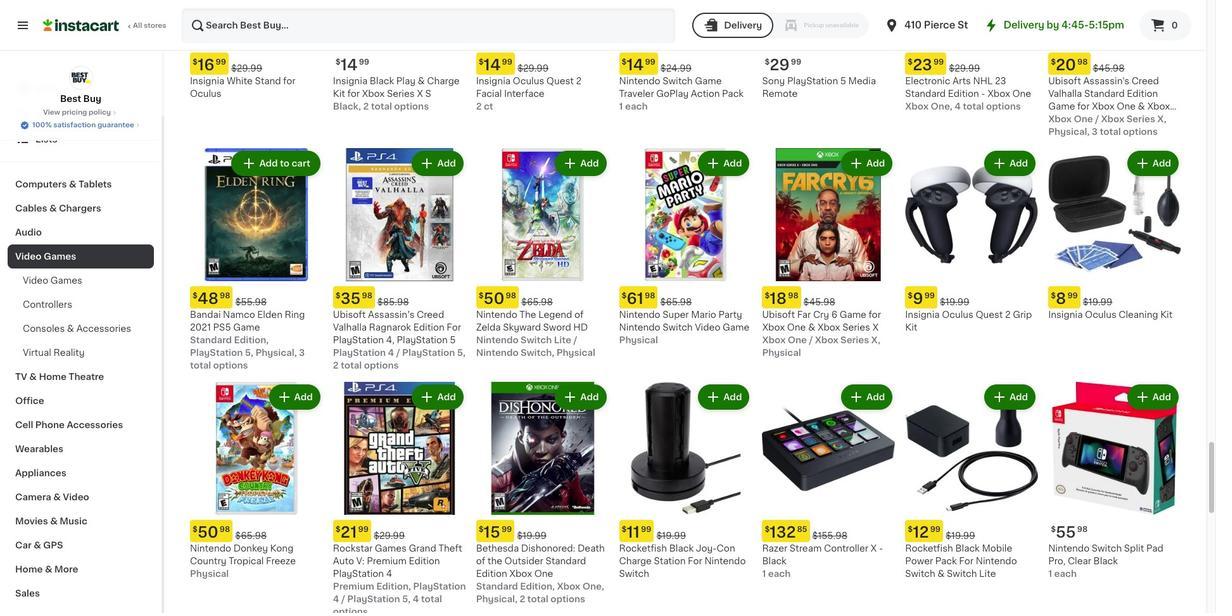 Task type: describe. For each thing, give the bounding box(es) containing it.
interface
[[504, 89, 545, 98]]

appliances
[[15, 469, 66, 478]]

18
[[770, 292, 787, 306]]

$19.99 for 8
[[1084, 298, 1113, 307]]

/ inside nintendo the legend of zelda skyward sword hd nintendo switch lite / nintendo switch, physical
[[574, 336, 578, 345]]

donkey
[[234, 544, 268, 553]]

black for play
[[370, 77, 394, 86]]

add to cart
[[259, 159, 310, 168]]

85
[[798, 526, 808, 534]]

5, inside ubisoft assassin's creed valhalla ragnarok edition for playstation 4, playstation 5 playstation 4 / playstation 5, 2 total options
[[457, 349, 466, 357]]

9
[[913, 292, 924, 306]]

total inside electronic arts nhl 23 standard edition - xbox one xbox one, 4 total options
[[964, 102, 985, 111]]

5, inside bandai namco elden ring 2021 ps5 game standard edition, playstation 5, physical, 3 total options
[[245, 349, 254, 357]]

physical inside ubisoft far cry 6 game for xbox one & xbox series x xbox one / xbox series x, physical
[[763, 349, 802, 357]]

& left more
[[45, 565, 52, 574]]

0
[[1172, 21, 1179, 30]]

all stores link
[[43, 8, 167, 43]]

4 down auto
[[333, 595, 339, 604]]

product group containing 35
[[333, 148, 466, 372]]

accessories for cell phone accessories
[[67, 421, 123, 430]]

total inside xbox one / xbox series x, physical, 3 total options
[[1101, 127, 1122, 136]]

99 for electronic arts nhl 23 standard edition - xbox one
[[934, 58, 945, 66]]

office
[[15, 397, 44, 406]]

quest for insignia oculus quest 2 grip kit
[[976, 311, 1004, 319]]

99 inside $ 29 99
[[791, 58, 802, 66]]

audio link
[[8, 221, 154, 245]]

1 vertical spatial video games
[[23, 276, 82, 285]]

& left the music
[[50, 517, 58, 526]]

& left 'tablets'
[[69, 180, 76, 189]]

& right car
[[34, 541, 41, 550]]

total inside insignia black play & charge kit for xbox series x s black, 2 total options
[[371, 102, 392, 111]]

death
[[578, 544, 605, 553]]

white
[[227, 77, 253, 86]]

$12.99 original price: $19.99 element
[[906, 520, 1039, 542]]

video up the music
[[63, 493, 89, 502]]

14 for nintendo
[[627, 58, 644, 72]]

delivery by 4:45-5:15pm
[[1004, 20, 1125, 30]]

99 for rockstar games grand theft auto v: premium edition playstation 4
[[358, 526, 369, 534]]

sales link
[[8, 582, 154, 606]]

total inside rockstar games grand theft auto v: premium edition playstation 4 premium edition, playstation 4 / playstation 5, 4 total options
[[421, 595, 442, 604]]

$ for razer stream controller x - black
[[765, 526, 770, 534]]

charge for insignia black play & charge kit for xbox series x s black, 2 total options
[[427, 77, 460, 86]]

ragnarok
[[369, 323, 411, 332]]

xbox inside insignia black play & charge kit for xbox series x s black, 2 total options
[[362, 89, 385, 98]]

$45.98 for 20
[[1094, 64, 1125, 73]]

99 for bethesda dishonored: death of the outsider standard edition xbox one
[[502, 526, 512, 534]]

add for rocketfish black mobile power pack for nintendo switch & switch lite
[[1010, 393, 1029, 402]]

cables
[[15, 204, 47, 213]]

$ for ubisoft far cry 6 game for xbox one & xbox series x
[[765, 292, 770, 300]]

add button for insignia oculus quest 2 grip kit
[[986, 152, 1035, 175]]

$19.99 for 9
[[941, 298, 970, 307]]

theft
[[439, 544, 462, 553]]

5, inside rockstar games grand theft auto v: premium edition playstation 4 premium edition, playstation 4 / playstation 5, 4 total options
[[402, 595, 411, 604]]

edition, inside bandai namco elden ring 2021 ps5 game standard edition, playstation 5, physical, 3 total options
[[234, 336, 269, 345]]

bethesda dishonored: death of the outsider standard edition xbox one standard edition, xbox one, physical, 2 total options
[[476, 544, 605, 604]]

$ for insignia white stand for oculus
[[193, 58, 198, 66]]

$ for ubisoft assassin's creed valhalla standard edition game for xbox one & xbox series x
[[1052, 58, 1057, 66]]

appliances link
[[8, 461, 154, 485]]

410 pierce st button
[[885, 8, 969, 43]]

5 inside ubisoft assassin's creed valhalla ragnarok edition for playstation 4, playstation 5 playstation 4 / playstation 5, 2 total options
[[450, 336, 456, 345]]

edition, for 21
[[377, 582, 411, 591]]

options inside rockstar games grand theft auto v: premium edition playstation 4 premium edition, playstation 4 / playstation 5, 4 total options
[[333, 608, 368, 613]]

standard inside electronic arts nhl 23 standard edition - xbox one xbox one, 4 total options
[[906, 89, 946, 98]]

cell phone accessories link
[[8, 413, 154, 437]]

game inside ubisoft far cry 6 game for xbox one & xbox series x xbox one / xbox series x, physical
[[840, 311, 867, 319]]

physical, inside xbox one / xbox series x, physical, 3 total options
[[1049, 127, 1090, 136]]

lists link
[[8, 127, 154, 152]]

12
[[913, 525, 930, 540]]

grip
[[1014, 311, 1033, 319]]

total inside ubisoft assassin's creed valhalla ragnarok edition for playstation 4, playstation 5 playstation 4 / playstation 5, 2 total options
[[341, 361, 362, 370]]

x, inside xbox one / xbox series x, physical, 3 total options
[[1158, 115, 1167, 124]]

for inside ubisoft far cry 6 game for xbox one & xbox series x xbox one / xbox series x, physical
[[869, 311, 882, 319]]

add for rockstar games grand theft auto v: premium edition playstation 4
[[438, 393, 456, 402]]

2 video games link from the top
[[8, 269, 154, 293]]

for inside rocketfish black mobile power pack for nintendo switch & switch lite
[[960, 557, 974, 566]]

$55.98
[[235, 298, 267, 307]]

zelda
[[476, 323, 501, 332]]

standard inside ubisoft assassin's creed valhalla standard edition game for xbox one & xbox series x
[[1085, 89, 1125, 98]]

& inside ubisoft far cry 6 game for xbox one & xbox series x xbox one / xbox series x, physical
[[809, 323, 816, 332]]

$48.98 original price: $55.98 element
[[190, 286, 323, 309]]

delivery for delivery
[[724, 21, 763, 30]]

black,
[[333, 102, 361, 111]]

99 for rocketfish black mobile power pack for nintendo switch & switch lite
[[931, 526, 941, 534]]

black inside nintendo switch split pad pro, clear black 1 each
[[1094, 557, 1119, 566]]

add for insignia oculus quest 2 grip kit
[[1010, 159, 1029, 168]]

0 vertical spatial home
[[39, 373, 67, 382]]

/ inside xbox one / xbox series x, physical, 3 total options
[[1096, 115, 1100, 124]]

$ for nintendo switch game traveler goplay action pack
[[622, 58, 627, 66]]

one inside bethesda dishonored: death of the outsider standard edition xbox one standard edition, xbox one, physical, 2 total options
[[535, 570, 554, 579]]

1 vertical spatial home
[[15, 565, 43, 574]]

$ inside '$ 55 98'
[[1052, 526, 1057, 534]]

car & gps link
[[8, 534, 154, 558]]

tropical
[[229, 557, 264, 566]]

bandai namco elden ring 2021 ps5 game standard edition, playstation 5, physical, 3 total options
[[190, 311, 305, 370]]

ps5
[[213, 323, 231, 332]]

add for nintendo donkey kong country tropical freeze
[[294, 393, 313, 402]]

pricing
[[62, 109, 87, 116]]

for inside insignia black play & charge kit for xbox series x s black, 2 total options
[[348, 89, 360, 98]]

lite for sword
[[554, 336, 572, 345]]

computers & tablets
[[15, 180, 112, 189]]

5:15pm
[[1090, 20, 1125, 30]]

100%
[[32, 122, 52, 129]]

$ for rockstar games grand theft auto v: premium edition playstation 4
[[336, 526, 341, 534]]

nintendo inside nintendo switch game traveler goplay action pack 1 each
[[620, 77, 661, 86]]

nintendo inside nintendo switch split pad pro, clear black 1 each
[[1049, 544, 1090, 553]]

switch down power
[[906, 570, 936, 579]]

& inside insignia black play & charge kit for xbox series x s black, 2 total options
[[418, 77, 425, 86]]

99 for insignia oculus cleaning kit
[[1068, 292, 1079, 300]]

con
[[717, 544, 736, 553]]

$ 14 99 for insignia oculus quest 2 facial interface 2 ct
[[479, 58, 513, 72]]

nintendo super mario party nintendo switch video game physical
[[620, 311, 750, 345]]

switch inside nintendo switch split pad pro, clear black 1 each
[[1092, 544, 1123, 553]]

98 for ubisoft assassin's creed valhalla ragnarok edition for playstation 4, playstation 5
[[362, 292, 373, 300]]

5 inside sony playstation 5 media remote
[[841, 77, 847, 86]]

1 $ 14 99 from the left
[[336, 58, 370, 72]]

buy inside buy it again link
[[35, 110, 53, 119]]

wearables link
[[8, 437, 154, 461]]

$14.99 original price: $24.99 element
[[620, 53, 753, 75]]

$ 50 98 for nintendo donkey kong country tropical freeze physical
[[193, 525, 230, 540]]

xbox one / xbox series x, physical, 3 total options
[[1049, 115, 1167, 136]]

car
[[15, 541, 32, 550]]

/ inside ubisoft far cry 6 game for xbox one & xbox series x xbox one / xbox series x, physical
[[810, 336, 813, 345]]

game inside bandai namco elden ring 2021 ps5 game standard edition, playstation 5, physical, 3 total options
[[233, 323, 260, 332]]

99 for nintendo switch game traveler goplay action pack
[[645, 58, 656, 66]]

$ 55 98
[[1052, 525, 1088, 540]]

oculus for insignia oculus quest 2 grip kit
[[943, 311, 974, 319]]

1 inside razer stream controller x - black 1 each
[[763, 570, 766, 579]]

insignia white stand for oculus
[[190, 77, 296, 98]]

add for nintendo the legend of zelda skyward sword hd
[[581, 159, 599, 168]]

99 for insignia white stand for oculus
[[216, 58, 226, 66]]

physical, inside bandai namco elden ring 2021 ps5 game standard edition, playstation 5, physical, 3 total options
[[256, 349, 297, 357]]

add for razer stream controller x - black
[[867, 393, 886, 402]]

$ 15 99
[[479, 525, 512, 540]]

it
[[56, 110, 62, 119]]

for inside "insignia white stand for oculus"
[[283, 77, 296, 86]]

series inside xbox one / xbox series x, physical, 3 total options
[[1127, 115, 1156, 124]]

$ for nintendo the legend of zelda skyward sword hd
[[479, 292, 484, 300]]

standard down dishonored:
[[546, 557, 586, 566]]

product group containing 8
[[1049, 148, 1182, 321]]

oculus for insignia oculus cleaning kit
[[1086, 311, 1117, 319]]

23 inside electronic arts nhl 23 standard edition - xbox one xbox one, 4 total options
[[996, 77, 1007, 86]]

of for 50
[[575, 311, 584, 319]]

add button for nintendo the legend of zelda skyward sword hd
[[557, 152, 606, 175]]

& right camera
[[53, 493, 61, 502]]

& right cables
[[49, 204, 57, 213]]

$ 20 98
[[1052, 58, 1089, 72]]

4 down the $21.99 original price: $29.99 element
[[386, 570, 392, 579]]

standard inside bandai namco elden ring 2021 ps5 game standard edition, playstation 5, physical, 3 total options
[[190, 336, 232, 345]]

99 for insignia oculus quest 2 grip kit
[[925, 292, 936, 300]]

$15.99 original price: $19.99 element
[[476, 520, 609, 542]]

add for ubisoft far cry 6 game for xbox one & xbox series x
[[867, 159, 886, 168]]

$65.98 for super
[[661, 298, 692, 307]]

goplay
[[657, 89, 689, 98]]

lite for nintendo
[[980, 570, 997, 579]]

4 down grand
[[413, 595, 419, 604]]

$ for electronic arts nhl 23 standard edition - xbox one
[[908, 58, 913, 66]]

physical inside nintendo donkey kong country tropical freeze physical
[[190, 570, 229, 579]]

3 inside bandai namco elden ring 2021 ps5 game standard edition, playstation 5, physical, 3 total options
[[299, 349, 305, 357]]

& inside rocketfish black mobile power pack for nintendo switch & switch lite
[[938, 570, 945, 579]]

consoles & accessories link
[[8, 317, 154, 341]]

game inside nintendo switch game traveler goplay action pack 1 each
[[695, 77, 722, 86]]

$19.99 for 15
[[517, 532, 547, 541]]

100% satisfaction guarantee
[[32, 122, 134, 129]]

total inside bandai namco elden ring 2021 ps5 game standard edition, playstation 5, physical, 3 total options
[[190, 361, 211, 370]]

switch down "$12.99 original price: $19.99" element
[[948, 570, 978, 579]]

one, inside electronic arts nhl 23 standard edition - xbox one xbox one, 4 total options
[[931, 102, 953, 111]]

/ inside ubisoft assassin's creed valhalla ragnarok edition for playstation 4, playstation 5 playstation 4 / playstation 5, 2 total options
[[397, 349, 400, 357]]

pack inside rocketfish black mobile power pack for nintendo switch & switch lite
[[936, 557, 957, 566]]

1 for nintendo switch split pad pro, clear black 1 each
[[1049, 570, 1053, 579]]

add button for nintendo donkey kong country tropical freeze
[[270, 386, 319, 409]]

physical inside nintendo the legend of zelda skyward sword hd nintendo switch lite / nintendo switch, physical
[[557, 349, 596, 357]]

to
[[280, 159, 290, 168]]

pad
[[1147, 544, 1164, 553]]

20
[[1057, 58, 1077, 72]]

$16.99 original price: $29.99 element
[[190, 53, 323, 75]]

hd
[[574, 323, 588, 332]]

cell
[[15, 421, 33, 430]]

add button for rocketfish black joy-con charge station for nintendo switch
[[700, 386, 749, 409]]

switch,
[[521, 349, 555, 357]]

add for ubisoft assassin's creed valhalla ragnarok edition for playstation 4, playstation 5
[[438, 159, 456, 168]]

$23.99 original price: $29.99 element
[[906, 53, 1039, 75]]

switch inside rocketfish black joy-con charge station for nintendo switch
[[620, 570, 650, 579]]

1 for nintendo switch game traveler goplay action pack 1 each
[[620, 102, 623, 111]]

chargers
[[59, 204, 101, 213]]

assassin's
[[1084, 77, 1130, 86]]

16
[[198, 58, 214, 72]]

movies & music
[[15, 517, 87, 526]]

ring
[[285, 311, 305, 319]]

tv
[[15, 373, 27, 382]]

add button for ubisoft far cry 6 game for xbox one & xbox series x
[[843, 152, 892, 175]]

options inside bethesda dishonored: death of the outsider standard edition xbox one standard edition, xbox one, physical, 2 total options
[[551, 595, 586, 604]]

$18.98 original price: $45.98 element
[[763, 286, 896, 309]]

st
[[958, 20, 969, 30]]

$155.98
[[813, 532, 848, 541]]

edition inside rockstar games grand theft auto v: premium edition playstation 4 premium edition, playstation 4 / playstation 5, 4 total options
[[409, 557, 440, 566]]

$ 23 99
[[908, 58, 945, 72]]

one inside xbox one / xbox series x, physical, 3 total options
[[1075, 115, 1094, 124]]

stream
[[790, 544, 822, 553]]

one inside electronic arts nhl 23 standard edition - xbox one xbox one, 4 total options
[[1013, 89, 1032, 98]]

electronic
[[906, 77, 951, 86]]

$ 8 99
[[1052, 292, 1079, 306]]

quest for insignia oculus quest 2 facial interface 2 ct
[[547, 77, 574, 86]]

$ 16 99
[[193, 58, 226, 72]]

view
[[43, 109, 60, 116]]

$85.98
[[378, 298, 409, 307]]

& right tv
[[29, 373, 37, 382]]

creed for assassin's
[[417, 311, 444, 319]]

by
[[1047, 20, 1060, 30]]

cables & chargers link
[[8, 196, 154, 221]]

options inside xbox one / xbox series x, physical, 3 total options
[[1124, 127, 1159, 136]]

50 for nintendo the legend of zelda skyward sword hd
[[484, 292, 505, 306]]

accessories for consoles & accessories
[[76, 324, 131, 333]]

$ for rocketfish black joy-con charge station for nintendo switch
[[622, 526, 627, 534]]

$35.98 original price: $85.98 element
[[333, 286, 466, 309]]

edition inside bethesda dishonored: death of the outsider standard edition xbox one standard edition, xbox one, physical, 2 total options
[[476, 570, 508, 579]]

physical inside nintendo super mario party nintendo switch video game physical
[[620, 336, 658, 345]]

$132.85 original price: $155.98 element
[[763, 520, 896, 542]]

nintendo inside nintendo donkey kong country tropical freeze physical
[[190, 544, 231, 553]]

$ 61 98
[[622, 292, 656, 306]]

add for insignia oculus cleaning kit
[[1153, 159, 1172, 168]]

x inside insignia black play & charge kit for xbox series x s black, 2 total options
[[417, 89, 423, 98]]

media
[[849, 77, 877, 86]]

2 inside insignia black play & charge kit for xbox series x s black, 2 total options
[[363, 102, 369, 111]]

best
[[60, 94, 81, 103]]

99 for insignia oculus quest 2 facial interface
[[502, 58, 513, 66]]

the
[[488, 557, 503, 566]]

$ 29 99
[[765, 58, 802, 72]]

ubisoft inside ubisoft assassin's creed valhalla standard edition game for xbox one & xbox series x
[[1049, 77, 1082, 86]]

video up controllers
[[23, 276, 48, 285]]

options inside insignia black play & charge kit for xbox series x s black, 2 total options
[[394, 102, 429, 111]]

action
[[691, 89, 720, 98]]

for for station
[[688, 557, 703, 566]]

controller
[[824, 544, 869, 553]]

delivery for delivery by 4:45-5:15pm
[[1004, 20, 1045, 30]]

valhalla for for
[[1049, 89, 1083, 98]]

0 vertical spatial video games
[[15, 252, 76, 261]]

$ 48 98
[[193, 292, 230, 306]]

cry
[[814, 311, 830, 319]]

& up reality
[[67, 324, 74, 333]]

50 for nintendo donkey kong country tropical freeze
[[198, 525, 219, 540]]

kong
[[270, 544, 294, 553]]

& inside ubisoft assassin's creed valhalla standard edition game for xbox one & xbox series x
[[1139, 102, 1146, 111]]

oculus inside "insignia white stand for oculus"
[[190, 89, 222, 98]]

edition for assassin's
[[1128, 89, 1159, 98]]

edition for arts
[[949, 89, 980, 98]]

insignia inside the insignia oculus quest 2 facial interface 2 ct
[[476, 77, 511, 86]]

one inside ubisoft assassin's creed valhalla standard edition game for xbox one & xbox series x
[[1118, 102, 1136, 111]]

99 up insignia black play & charge kit for xbox series x s black, 2 total options
[[359, 58, 370, 66]]

x inside razer stream controller x - black 1 each
[[871, 544, 877, 553]]

game inside nintendo super mario party nintendo switch video game physical
[[723, 323, 750, 332]]

$ 12 99
[[908, 525, 941, 540]]

insignia black play & charge kit for xbox series x s black, 2 total options
[[333, 77, 460, 111]]

rockstar
[[333, 544, 373, 553]]

sony playstation 5 media remote
[[763, 77, 877, 98]]

virtual reality link
[[8, 341, 154, 365]]



Task type: vqa. For each thing, say whether or not it's contained in the screenshot.
Pass
no



Task type: locate. For each thing, give the bounding box(es) containing it.
1 horizontal spatial 3
[[1093, 127, 1098, 136]]

$ for bethesda dishonored: death of the outsider standard edition xbox one
[[479, 526, 484, 534]]

product group containing 9
[[906, 148, 1039, 334]]

insignia for 8
[[1049, 311, 1083, 319]]

99 right 29 at the top of the page
[[791, 58, 802, 66]]

0 horizontal spatial rocketfish
[[620, 544, 667, 553]]

1 horizontal spatial of
[[575, 311, 584, 319]]

5 left media at the top of page
[[841, 77, 847, 86]]

0 horizontal spatial quest
[[547, 77, 574, 86]]

1 horizontal spatial lite
[[980, 570, 997, 579]]

each down pro,
[[1055, 570, 1077, 579]]

$ for rocketfish black mobile power pack for nintendo switch & switch lite
[[908, 526, 913, 534]]

joy-
[[696, 544, 717, 553]]

nintendo the legend of zelda skyward sword hd nintendo switch lite / nintendo switch, physical
[[476, 311, 596, 357]]

14 up black,
[[341, 58, 358, 72]]

1 horizontal spatial -
[[982, 89, 986, 98]]

game down the 20
[[1049, 102, 1076, 111]]

of up "hd" at the left of page
[[575, 311, 584, 319]]

99 inside $ 11 99
[[641, 526, 652, 534]]

99 right 12 on the right of the page
[[931, 526, 941, 534]]

$ inside $ 16 99
[[193, 58, 198, 66]]

99 for rocketfish black joy-con charge station for nintendo switch
[[641, 526, 652, 534]]

$21.99 original price: $29.99 element
[[333, 520, 466, 542]]

car & gps
[[15, 541, 63, 550]]

1 vertical spatial games
[[51, 276, 82, 285]]

$19.99 up rocketfish black mobile power pack for nintendo switch & switch lite
[[946, 532, 976, 541]]

0 vertical spatial quest
[[547, 77, 574, 86]]

rocketfish black joy-con charge station for nintendo switch
[[620, 544, 746, 579]]

0 horizontal spatial $45.98
[[804, 298, 836, 307]]

0 vertical spatial 23
[[913, 58, 933, 72]]

0 horizontal spatial 5,
[[245, 349, 254, 357]]

tablets
[[79, 180, 112, 189]]

$29.99 for 14
[[518, 64, 549, 73]]

0 horizontal spatial kit
[[333, 89, 345, 98]]

add button for rockstar games grand theft auto v: premium edition playstation 4
[[414, 386, 462, 409]]

98 inside '$ 55 98'
[[1078, 526, 1088, 534]]

video inside nintendo super mario party nintendo switch video game physical
[[695, 323, 721, 332]]

0 horizontal spatial one,
[[583, 582, 605, 591]]

$19.99 inside 'element'
[[657, 532, 686, 541]]

98 right the 20
[[1078, 58, 1089, 66]]

99 left the $24.99
[[645, 58, 656, 66]]

buy inside best buy link
[[83, 94, 101, 103]]

1 horizontal spatial $50.98 original price: $65.98 element
[[476, 286, 609, 309]]

kit inside insignia black play & charge kit for xbox series x s black, 2 total options
[[333, 89, 345, 98]]

super
[[663, 311, 689, 319]]

x down $18.98 original price: $45.98 element
[[873, 323, 879, 332]]

$45.98 up cry
[[804, 298, 836, 307]]

99 right 9
[[925, 292, 936, 300]]

video down mario at the right bottom of the page
[[695, 323, 721, 332]]

1 vertical spatial physical,
[[256, 349, 297, 357]]

charge
[[427, 77, 460, 86], [620, 557, 652, 566]]

1 horizontal spatial valhalla
[[1049, 89, 1083, 98]]

more
[[54, 565, 78, 574]]

0 horizontal spatial valhalla
[[333, 323, 367, 332]]

product group containing 12
[[906, 382, 1039, 580]]

video down audio
[[15, 252, 42, 261]]

premium down v:
[[333, 582, 374, 591]]

each down razer
[[769, 570, 791, 579]]

1 horizontal spatial 50
[[484, 292, 505, 306]]

$ inside $ 9 99
[[908, 292, 913, 300]]

series inside ubisoft assassin's creed valhalla standard edition game for xbox one & xbox series x
[[1049, 115, 1077, 124]]

2 horizontal spatial edition,
[[520, 582, 555, 591]]

options down dishonored:
[[551, 595, 586, 604]]

each for nintendo switch split pad pro, clear black 1 each
[[1055, 570, 1077, 579]]

$ 14 99 for nintendo switch game traveler goplay action pack 1 each
[[622, 58, 656, 72]]

one
[[1013, 89, 1032, 98], [1118, 102, 1136, 111], [1075, 115, 1094, 124], [788, 323, 806, 332], [788, 336, 807, 345], [535, 570, 554, 579]]

playstation inside bandai namco elden ring 2021 ps5 game standard edition, playstation 5, physical, 3 total options
[[190, 349, 243, 357]]

oculus down "$8.99 original price: $19.99" element
[[1086, 311, 1117, 319]]

switch inside nintendo switch game traveler goplay action pack 1 each
[[663, 77, 693, 86]]

creed for assassin's
[[1132, 77, 1160, 86]]

one, down electronic
[[931, 102, 953, 111]]

0 horizontal spatial -
[[880, 544, 884, 553]]

ubisoft assassin's creed valhalla ragnarok edition for playstation 4, playstation 5 playstation 4 / playstation 5, 2 total options
[[333, 311, 466, 370]]

ubisoft inside ubisoft far cry 6 game for xbox one & xbox series x xbox one / xbox series x, physical
[[763, 311, 795, 319]]

$ 14 99 inside $14.99 original price: $29.99 element
[[479, 58, 513, 72]]

valhalla for playstation
[[333, 323, 367, 332]]

99 right 15
[[502, 526, 512, 534]]

add button for insignia oculus cleaning kit
[[1129, 152, 1178, 175]]

for up xbox one / xbox series x, physical, 3 total options
[[1078, 102, 1090, 111]]

creed down $20.98 original price: $45.98 element
[[1132, 77, 1160, 86]]

black inside insignia black play & charge kit for xbox series x s black, 2 total options
[[370, 77, 394, 86]]

rocketfish for 11
[[620, 544, 667, 553]]

50 up zelda at the left bottom
[[484, 292, 505, 306]]

0 horizontal spatial 3
[[299, 349, 305, 357]]

$50.98 original price: $65.98 element
[[476, 286, 609, 309], [190, 520, 323, 542]]

one, inside bethesda dishonored: death of the outsider standard edition xbox one standard edition, xbox one, physical, 2 total options
[[583, 582, 605, 591]]

35
[[341, 292, 361, 306]]

$65.98 for the
[[522, 298, 553, 307]]

2 $ 14 99 from the left
[[479, 58, 513, 72]]

& up xbox one / xbox series x, physical, 3 total options
[[1139, 102, 1146, 111]]

$ 50 98 up country at the left of page
[[193, 525, 230, 540]]

1 vertical spatial -
[[880, 544, 884, 553]]

99 inside $ 16 99
[[216, 58, 226, 66]]

nintendo inside rocketfish black mobile power pack for nintendo switch & switch lite
[[976, 557, 1018, 566]]

lists
[[35, 135, 57, 144]]

0 vertical spatial pack
[[723, 89, 744, 98]]

2 horizontal spatial physical,
[[1049, 127, 1090, 136]]

facial
[[476, 89, 502, 98]]

$19.99 up dishonored:
[[517, 532, 547, 541]]

valhalla down the 20
[[1049, 89, 1083, 98]]

lite down sword
[[554, 336, 572, 345]]

edition for assassin's
[[414, 323, 445, 332]]

controllers
[[23, 300, 72, 309]]

delivery inside button
[[724, 21, 763, 30]]

ubisoft for 18
[[763, 311, 795, 319]]

1 horizontal spatial x,
[[1158, 115, 1167, 124]]

2 horizontal spatial $ 14 99
[[622, 58, 656, 72]]

valhalla inside ubisoft assassin's creed valhalla ragnarok edition for playstation 4, playstation 5 playstation 4 / playstation 5, 2 total options
[[333, 323, 367, 332]]

for inside ubisoft assassin's creed valhalla standard edition game for xbox one & xbox series x
[[1078, 102, 1090, 111]]

3 inside xbox one / xbox series x, physical, 3 total options
[[1093, 127, 1098, 136]]

add to cart button
[[233, 152, 319, 175]]

2 horizontal spatial 5,
[[457, 349, 466, 357]]

edition down the assassin's
[[1128, 89, 1159, 98]]

options down ubisoft assassin's creed valhalla standard edition game for xbox one & xbox series x on the right of page
[[1124, 127, 1159, 136]]

for inside rocketfish black joy-con charge station for nintendo switch
[[688, 557, 703, 566]]

1 horizontal spatial edition,
[[377, 582, 411, 591]]

for inside ubisoft assassin's creed valhalla ragnarok edition for playstation 4, playstation 5 playstation 4 / playstation 5, 2 total options
[[447, 323, 461, 332]]

options down nhl
[[987, 102, 1022, 111]]

x
[[417, 89, 423, 98], [1079, 115, 1085, 124], [873, 323, 879, 332], [871, 544, 877, 553]]

quest down $14.99 original price: $29.99 element
[[547, 77, 574, 86]]

0 vertical spatial $50.98 original price: $65.98 element
[[476, 286, 609, 309]]

audio
[[15, 228, 42, 237]]

98 for nintendo donkey kong country tropical freeze
[[220, 526, 230, 534]]

home
[[39, 373, 67, 382], [15, 565, 43, 574]]

the
[[520, 311, 537, 319]]

product group containing 61
[[620, 148, 753, 347]]

- inside electronic arts nhl 23 standard edition - xbox one xbox one, 4 total options
[[982, 89, 986, 98]]

bethesda
[[476, 544, 519, 553]]

physical down $ 61 98
[[620, 336, 658, 345]]

auto
[[333, 557, 354, 566]]

1 vertical spatial quest
[[976, 311, 1004, 319]]

creed inside ubisoft assassin's creed valhalla standard edition game for xbox one & xbox series x
[[1132, 77, 1160, 86]]

99 inside $ 15 99
[[502, 526, 512, 534]]

ct
[[484, 102, 494, 111]]

view pricing policy link
[[43, 108, 119, 118]]

1 video games link from the top
[[8, 245, 154, 269]]

1 14 from the left
[[341, 58, 358, 72]]

$ inside $ 18 98
[[765, 292, 770, 300]]

$9.99 original price: $19.99 element
[[906, 286, 1039, 309]]

product group containing 15
[[476, 382, 609, 606]]

add for rocketfish black joy-con charge station for nintendo switch
[[724, 393, 742, 402]]

99 up electronic
[[934, 58, 945, 66]]

quest inside the insignia oculus quest 2 facial interface 2 ct
[[547, 77, 574, 86]]

best buy logo image
[[69, 66, 93, 90]]

$ for nintendo super mario party nintendo switch video game
[[622, 292, 627, 300]]

0 horizontal spatial creed
[[417, 311, 444, 319]]

/ down the assassin's
[[1096, 115, 1100, 124]]

insignia inside insignia black play & charge kit for xbox series x s black, 2 total options
[[333, 77, 368, 86]]

options down 'ps5'
[[213, 361, 248, 370]]

1 vertical spatial of
[[476, 557, 486, 566]]

98 for ubisoft far cry 6 game for xbox one & xbox series x
[[789, 292, 799, 300]]

1 horizontal spatial rocketfish
[[906, 544, 954, 553]]

0 horizontal spatial $ 50 98
[[193, 525, 230, 540]]

23
[[913, 58, 933, 72], [996, 77, 1007, 86]]

99 inside $ 9 99
[[925, 292, 936, 300]]

$ inside $14.99 original price: $24.99 element
[[622, 58, 627, 66]]

oculus down 16
[[190, 89, 222, 98]]

physical, inside bethesda dishonored: death of the outsider standard edition xbox one standard edition, xbox one, physical, 2 total options
[[476, 595, 518, 604]]

2 vertical spatial physical,
[[476, 595, 518, 604]]

black
[[370, 77, 394, 86], [670, 544, 694, 553], [956, 544, 980, 553], [763, 557, 787, 566], [1094, 557, 1119, 566]]

v:
[[357, 557, 365, 566]]

$ 18 98
[[765, 292, 799, 306]]

valhalla
[[1049, 89, 1083, 98], [333, 323, 367, 332]]

add for bethesda dishonored: death of the outsider standard edition xbox one
[[581, 393, 599, 402]]

product group containing 21
[[333, 382, 466, 613]]

98 right 55 on the right
[[1078, 526, 1088, 534]]

virtual reality
[[23, 349, 85, 357]]

$65.98 up "the"
[[522, 298, 553, 307]]

home up sales
[[15, 565, 43, 574]]

add button for bethesda dishonored: death of the outsider standard edition xbox one
[[557, 386, 606, 409]]

3 $ 14 99 from the left
[[622, 58, 656, 72]]

lite inside nintendo the legend of zelda skyward sword hd nintendo switch lite / nintendo switch, physical
[[554, 336, 572, 345]]

/ inside rockstar games grand theft auto v: premium edition playstation 4 premium edition, playstation 4 / playstation 5, 4 total options
[[342, 595, 345, 604]]

1 vertical spatial premium
[[333, 582, 374, 591]]

$ 14 99 inside $14.99 original price: $24.99 element
[[622, 58, 656, 72]]

98 for nintendo super mario party nintendo switch video game
[[645, 292, 656, 300]]

21
[[341, 525, 357, 540]]

2
[[576, 77, 582, 86], [363, 102, 369, 111], [476, 102, 482, 111], [1006, 311, 1011, 319], [333, 361, 339, 370], [520, 595, 526, 604]]

0 vertical spatial 50
[[484, 292, 505, 306]]

$24.99
[[661, 64, 692, 73]]

1 vertical spatial 23
[[996, 77, 1007, 86]]

$ for insignia oculus cleaning kit
[[1052, 292, 1057, 300]]

add button for nintendo super mario party nintendo switch video game
[[700, 152, 749, 175]]

service type group
[[693, 13, 870, 38]]

sword
[[544, 323, 572, 332]]

nintendo inside rocketfish black joy-con charge station for nintendo switch
[[705, 557, 746, 566]]

2 horizontal spatial each
[[1055, 570, 1077, 579]]

clear
[[1069, 557, 1092, 566]]

$11.99 original price: $19.99 element
[[620, 520, 753, 542]]

options inside bandai namco elden ring 2021 ps5 game standard edition, playstation 5, physical, 3 total options
[[213, 361, 248, 370]]

switch inside nintendo the legend of zelda skyward sword hd nintendo switch lite / nintendo switch, physical
[[521, 336, 552, 345]]

14 inside $14.99 original price: $29.99 element
[[484, 58, 501, 72]]

add button for ubisoft assassin's creed valhalla ragnarok edition for playstation 4, playstation 5
[[414, 152, 462, 175]]

1 vertical spatial x,
[[872, 336, 881, 345]]

14 for insignia
[[484, 58, 501, 72]]

nintendo donkey kong country tropical freeze physical
[[190, 544, 296, 579]]

$19.99 for 11
[[657, 532, 686, 541]]

insignia down $ 9 99
[[906, 311, 940, 319]]

1 vertical spatial 50
[[198, 525, 219, 540]]

$65.98 up super at the bottom right
[[661, 298, 692, 307]]

0 vertical spatial premium
[[367, 557, 407, 566]]

product group containing 11
[[620, 382, 753, 580]]

1 horizontal spatial delivery
[[1004, 20, 1045, 30]]

instacart logo image
[[43, 18, 119, 33]]

0 vertical spatial 5
[[841, 77, 847, 86]]

pack inside nintendo switch game traveler goplay action pack 1 each
[[723, 89, 744, 98]]

office link
[[8, 389, 154, 413]]

1 horizontal spatial 23
[[996, 77, 1007, 86]]

2 horizontal spatial 14
[[627, 58, 644, 72]]

x inside ubisoft far cry 6 game for xbox one & xbox series x xbox one / xbox series x, physical
[[873, 323, 879, 332]]

2 14 from the left
[[484, 58, 501, 72]]

options down auto
[[333, 608, 368, 613]]

1 vertical spatial charge
[[620, 557, 652, 566]]

games inside rockstar games grand theft auto v: premium edition playstation 4 premium edition, playstation 4 / playstation 5, 4 total options
[[375, 544, 407, 553]]

$19.99 for 12
[[946, 532, 976, 541]]

$29.99 for 21
[[374, 532, 405, 541]]

product group containing 18
[[763, 148, 896, 359]]

outsider
[[505, 557, 544, 566]]

each down traveler
[[626, 102, 648, 111]]

charge inside insignia black play & charge kit for xbox series x s black, 2 total options
[[427, 77, 460, 86]]

99 inside $ 21 99
[[358, 526, 369, 534]]

$19.99 up insignia oculus quest 2 grip kit
[[941, 298, 970, 307]]

1 horizontal spatial buy
[[83, 94, 101, 103]]

98 right '35'
[[362, 292, 373, 300]]

product group containing 132
[[763, 382, 896, 580]]

0 vertical spatial physical,
[[1049, 127, 1090, 136]]

98 for bandai namco elden ring 2021 ps5 game
[[220, 292, 230, 300]]

$ for insignia oculus quest 2 grip kit
[[908, 292, 913, 300]]

8
[[1057, 292, 1067, 306]]

0 horizontal spatial x,
[[872, 336, 881, 345]]

4:45-
[[1062, 20, 1090, 30]]

edition
[[949, 89, 980, 98], [1128, 89, 1159, 98], [414, 323, 445, 332], [409, 557, 440, 566], [476, 570, 508, 579]]

insignia down $ 8 99
[[1049, 311, 1083, 319]]

$ inside "$ 35 98"
[[336, 292, 341, 300]]

black for joy-
[[670, 544, 694, 553]]

1 vertical spatial $45.98
[[804, 298, 836, 307]]

add button for rocketfish black mobile power pack for nintendo switch & switch lite
[[986, 386, 1035, 409]]

add for nintendo switch split pad pro, clear black
[[1153, 393, 1172, 402]]

61
[[627, 292, 644, 306]]

1 horizontal spatial $ 50 98
[[479, 292, 517, 306]]

game inside ubisoft assassin's creed valhalla standard edition game for xbox one & xbox series x
[[1049, 102, 1076, 111]]

2 inside ubisoft assassin's creed valhalla ragnarok edition for playstation 4, playstation 5 playstation 4 / playstation 5, 2 total options
[[333, 361, 339, 370]]

standard down the assassin's
[[1085, 89, 1125, 98]]

0 horizontal spatial 14
[[341, 58, 358, 72]]

$ for nintendo donkey kong country tropical freeze
[[193, 526, 198, 534]]

$50.98 original price: $65.98 element up "legend"
[[476, 286, 609, 309]]

for right stand
[[283, 77, 296, 86]]

black down razer
[[763, 557, 787, 566]]

each for nintendo switch game traveler goplay action pack 1 each
[[626, 102, 648, 111]]

kit inside insignia oculus quest 2 grip kit
[[906, 323, 918, 332]]

/ down ragnarok
[[397, 349, 400, 357]]

cleaning
[[1119, 311, 1159, 319]]

2 vertical spatial games
[[375, 544, 407, 553]]

0 vertical spatial games
[[44, 252, 76, 261]]

quest
[[547, 77, 574, 86], [976, 311, 1004, 319]]

23 right nhl
[[996, 77, 1007, 86]]

edition, inside rockstar games grand theft auto v: premium edition playstation 4 premium edition, playstation 4 / playstation 5, 4 total options
[[377, 582, 411, 591]]

product group
[[190, 148, 323, 372], [333, 148, 466, 372], [476, 148, 609, 359], [620, 148, 753, 347], [763, 148, 896, 359], [906, 148, 1039, 334], [1049, 148, 1182, 321], [190, 382, 323, 580], [333, 382, 466, 613], [476, 382, 609, 606], [620, 382, 753, 580], [763, 382, 896, 580], [906, 382, 1039, 580], [1049, 382, 1182, 580]]

1 horizontal spatial $65.98
[[522, 298, 553, 307]]

14 up facial
[[484, 58, 501, 72]]

ubisoft for 35
[[333, 311, 366, 319]]

- down nhl
[[982, 89, 986, 98]]

x inside ubisoft assassin's creed valhalla standard edition game for xbox one & xbox series x
[[1079, 115, 1085, 124]]

& down $ 12 99
[[938, 570, 945, 579]]

23 up electronic
[[913, 58, 933, 72]]

add button for nintendo switch split pad pro, clear black
[[1129, 386, 1178, 409]]

0 horizontal spatial ubisoft
[[333, 311, 366, 319]]

4 inside ubisoft assassin's creed valhalla ragnarok edition for playstation 4, playstation 5 playstation 4 / playstation 5, 2 total options
[[388, 349, 394, 357]]

oculus up interface
[[513, 77, 545, 86]]

1 down razer
[[763, 570, 766, 579]]

electronic arts nhl 23 standard edition - xbox one xbox one, 4 total options
[[906, 77, 1032, 111]]

0 vertical spatial x,
[[1158, 115, 1167, 124]]

$45.98
[[1094, 64, 1125, 73], [804, 298, 836, 307]]

0 horizontal spatial each
[[626, 102, 648, 111]]

charge for rocketfish black joy-con charge station for nintendo switch
[[620, 557, 652, 566]]

black inside razer stream controller x - black 1 each
[[763, 557, 787, 566]]

/ down auto
[[342, 595, 345, 604]]

1 vertical spatial valhalla
[[333, 323, 367, 332]]

0 vertical spatial -
[[982, 89, 986, 98]]

2 rocketfish from the left
[[906, 544, 954, 553]]

None search field
[[181, 8, 676, 43]]

lite
[[554, 336, 572, 345], [980, 570, 997, 579]]

0 vertical spatial of
[[575, 311, 584, 319]]

98 for nintendo the legend of zelda skyward sword hd
[[506, 292, 517, 300]]

$29.99 for 16
[[231, 64, 262, 73]]

$19.99
[[941, 298, 970, 307], [1084, 298, 1113, 307], [517, 532, 547, 541], [657, 532, 686, 541], [946, 532, 976, 541]]

1 horizontal spatial pack
[[936, 557, 957, 566]]

insignia oculus cleaning kit
[[1049, 311, 1173, 319]]

razer stream controller x - black 1 each
[[763, 544, 884, 579]]

0 horizontal spatial $ 14 99
[[336, 58, 370, 72]]

50 up country at the left of page
[[198, 525, 219, 540]]

1 vertical spatial $ 50 98
[[193, 525, 230, 540]]

insignia down 16
[[190, 77, 225, 86]]

sales
[[15, 589, 40, 598]]

arts
[[953, 77, 972, 86]]

playstation inside sony playstation 5 media remote
[[788, 77, 839, 86]]

$ inside $ 29 99
[[765, 58, 770, 66]]

freeze
[[266, 557, 296, 566]]

standard down electronic
[[906, 89, 946, 98]]

0 vertical spatial kit
[[333, 89, 345, 98]]

sony
[[763, 77, 785, 86]]

physical, down the
[[476, 595, 518, 604]]

kit for insignia oculus quest 2 grip kit
[[906, 323, 918, 332]]

phone
[[35, 421, 65, 430]]

0 vertical spatial creed
[[1132, 77, 1160, 86]]

$ inside $ 15 99
[[479, 526, 484, 534]]

2 horizontal spatial ubisoft
[[1049, 77, 1082, 86]]

0 horizontal spatial 50
[[198, 525, 219, 540]]

camera & video link
[[8, 485, 154, 510]]

$14.99 original price: $29.99 element
[[476, 53, 609, 75]]

1 horizontal spatial 5
[[841, 77, 847, 86]]

11
[[627, 525, 640, 540]]

switch down the $24.99
[[663, 77, 693, 86]]

& right play
[[418, 77, 425, 86]]

computers & tablets link
[[8, 172, 154, 196]]

98
[[1078, 58, 1089, 66], [220, 292, 230, 300], [362, 292, 373, 300], [506, 292, 517, 300], [645, 292, 656, 300], [789, 292, 799, 300], [220, 526, 230, 534], [1078, 526, 1088, 534]]

99 right 16
[[216, 58, 226, 66]]

Search field
[[183, 9, 675, 42]]

0 vertical spatial accessories
[[76, 324, 131, 333]]

assassin's
[[368, 311, 415, 319]]

0 vertical spatial buy
[[83, 94, 101, 103]]

$50.98 original price: $65.98 element for donkey
[[190, 520, 323, 542]]

insignia inside insignia oculus quest 2 grip kit
[[906, 311, 940, 319]]

insignia oculus quest 2 grip kit
[[906, 311, 1033, 332]]

reality
[[54, 349, 85, 357]]

99 right 8
[[1068, 292, 1079, 300]]

$ for ubisoft assassin's creed valhalla ragnarok edition for playstation 4, playstation 5
[[336, 292, 341, 300]]

1 rocketfish from the left
[[620, 544, 667, 553]]

0 horizontal spatial edition,
[[234, 336, 269, 345]]

rocketfish inside rocketfish black joy-con charge station for nintendo switch
[[620, 544, 667, 553]]

edition inside ubisoft assassin's creed valhalla standard edition game for xbox one & xbox series x
[[1128, 89, 1159, 98]]

ubisoft down the 20
[[1049, 77, 1082, 86]]

$ for bandai namco elden ring 2021 ps5 game
[[193, 292, 198, 300]]

$61.98 original price: $65.98 element
[[620, 286, 753, 309]]

satisfaction
[[53, 122, 96, 129]]

$20.98 original price: $45.98 element
[[1049, 53, 1182, 75]]

product group containing 55
[[1049, 382, 1182, 580]]

for down "$12.99 original price: $19.99" element
[[960, 557, 974, 566]]

add button for razer stream controller x - black
[[843, 386, 892, 409]]

for up black,
[[348, 89, 360, 98]]

edition, down grand
[[377, 582, 411, 591]]

$8.99 original price: $19.99 element
[[1049, 286, 1182, 309]]

xbox
[[362, 89, 385, 98], [988, 89, 1011, 98], [906, 102, 929, 111], [1093, 102, 1115, 111], [1148, 102, 1171, 111], [1049, 115, 1072, 124], [1102, 115, 1125, 124], [763, 323, 785, 332], [818, 323, 841, 332], [763, 336, 786, 345], [816, 336, 839, 345], [510, 570, 532, 579], [557, 582, 581, 591]]

98 up country at the left of page
[[220, 526, 230, 534]]

series inside insignia black play & charge kit for xbox series x s black, 2 total options
[[387, 89, 415, 98]]

insignia for 16
[[190, 77, 225, 86]]

2 horizontal spatial $65.98
[[661, 298, 692, 307]]

black right clear
[[1094, 557, 1119, 566]]

99 right 21
[[358, 526, 369, 534]]

lite inside rocketfish black mobile power pack for nintendo switch & switch lite
[[980, 570, 997, 579]]

4 down arts
[[955, 102, 961, 111]]

for for edition
[[447, 323, 461, 332]]

rocketfish for 12
[[906, 544, 954, 553]]

black for mobile
[[956, 544, 980, 553]]

$ 14 99 up facial
[[479, 58, 513, 72]]

0 vertical spatial charge
[[427, 77, 460, 86]]

0 horizontal spatial 5
[[450, 336, 456, 345]]

&
[[418, 77, 425, 86], [1139, 102, 1146, 111], [69, 180, 76, 189], [49, 204, 57, 213], [809, 323, 816, 332], [67, 324, 74, 333], [29, 373, 37, 382], [53, 493, 61, 502], [50, 517, 58, 526], [34, 541, 41, 550], [45, 565, 52, 574], [938, 570, 945, 579]]

consoles
[[23, 324, 65, 333]]

1 vertical spatial 3
[[299, 349, 305, 357]]

29
[[770, 58, 790, 72]]

x, inside ubisoft far cry 6 game for xbox one & xbox series x xbox one / xbox series x, physical
[[872, 336, 881, 345]]

$ inside $ 12 99
[[908, 526, 913, 534]]

buy it again link
[[8, 101, 154, 127]]

$29.99
[[231, 64, 262, 73], [518, 64, 549, 73], [950, 64, 981, 73], [374, 532, 405, 541]]

$50.98 original price: $65.98 element up donkey
[[190, 520, 323, 542]]

2 inside bethesda dishonored: death of the outsider standard edition xbox one standard edition, xbox one, physical, 2 total options
[[520, 595, 526, 604]]

1 vertical spatial one,
[[583, 582, 605, 591]]

valhalla inside ubisoft assassin's creed valhalla standard edition game for xbox one & xbox series x
[[1049, 89, 1083, 98]]

nintendo switch split pad pro, clear black 1 each
[[1049, 544, 1164, 579]]

$ inside $ 61 98
[[622, 292, 627, 300]]

power
[[906, 557, 934, 566]]

98 for ubisoft assassin's creed valhalla standard edition game for xbox one & xbox series x
[[1078, 58, 1089, 66]]

accessories up 'virtual reality' link in the bottom left of the page
[[76, 324, 131, 333]]

1 vertical spatial $50.98 original price: $65.98 element
[[190, 520, 323, 542]]

one, down death
[[583, 582, 605, 591]]

add for nintendo super mario party nintendo switch video game
[[724, 159, 742, 168]]

1 vertical spatial accessories
[[67, 421, 123, 430]]

of for 15
[[476, 557, 486, 566]]

edition inside ubisoft assassin's creed valhalla ragnarok edition for playstation 4, playstation 5 playstation 4 / playstation 5, 2 total options
[[414, 323, 445, 332]]

98 inside $ 18 98
[[789, 292, 799, 300]]

2 inside insignia oculus quest 2 grip kit
[[1006, 311, 1011, 319]]

station
[[654, 557, 686, 566]]

kit up black,
[[333, 89, 345, 98]]

edition, for 15
[[520, 582, 555, 591]]

$45.98 for 18
[[804, 298, 836, 307]]

black left play
[[370, 77, 394, 86]]

0 horizontal spatial of
[[476, 557, 486, 566]]

4 inside electronic arts nhl 23 standard edition - xbox one xbox one, 4 total options
[[955, 102, 961, 111]]

$ inside $ 23 99
[[908, 58, 913, 66]]

1 vertical spatial creed
[[417, 311, 444, 319]]

0 horizontal spatial pack
[[723, 89, 744, 98]]

switch down super at the bottom right
[[663, 323, 693, 332]]

$ 50 98 for nintendo the legend of zelda skyward sword hd nintendo switch lite / nintendo switch, physical
[[479, 292, 517, 306]]

4,
[[386, 336, 395, 345]]

ubisoft inside ubisoft assassin's creed valhalla ragnarok edition for playstation 4, playstation 5 playstation 4 / playstation 5, 2 total options
[[333, 311, 366, 319]]

1 horizontal spatial for
[[688, 557, 703, 566]]

$ for insignia oculus quest 2 facial interface
[[479, 58, 484, 66]]

1 vertical spatial kit
[[1161, 311, 1173, 319]]

product group containing 48
[[190, 148, 323, 372]]

1
[[620, 102, 623, 111], [763, 570, 766, 579], [1049, 570, 1053, 579]]

$29.99 up arts
[[950, 64, 981, 73]]

switch inside nintendo super mario party nintendo switch video game physical
[[663, 323, 693, 332]]

14 inside $14.99 original price: $24.99 element
[[627, 58, 644, 72]]

2 horizontal spatial for
[[960, 557, 974, 566]]

2 horizontal spatial kit
[[1161, 311, 1173, 319]]

1 vertical spatial buy
[[35, 110, 53, 119]]

3 14 from the left
[[627, 58, 644, 72]]

oculus for insignia oculus quest 2 facial interface 2 ct
[[513, 77, 545, 86]]

mobile
[[983, 544, 1013, 553]]

0 vertical spatial $45.98
[[1094, 64, 1125, 73]]

x down the assassin's
[[1079, 115, 1085, 124]]

edition down grand
[[409, 557, 440, 566]]

nintendo switch game traveler goplay action pack 1 each
[[620, 77, 744, 111]]

creed down the $35.98 original price: $85.98 element
[[417, 311, 444, 319]]

video games down audio
[[15, 252, 76, 261]]

2 horizontal spatial 1
[[1049, 570, 1053, 579]]

of
[[575, 311, 584, 319], [476, 557, 486, 566]]

1 horizontal spatial physical,
[[476, 595, 518, 604]]

0 vertical spatial one,
[[931, 102, 953, 111]]

- right controller
[[880, 544, 884, 553]]

for
[[283, 77, 296, 86], [348, 89, 360, 98], [1078, 102, 1090, 111], [869, 311, 882, 319]]

0 vertical spatial valhalla
[[1049, 89, 1083, 98]]

1 horizontal spatial 14
[[484, 58, 501, 72]]

quest down $9.99 original price: $19.99 element
[[976, 311, 1004, 319]]

98 inside the $ 20 98
[[1078, 58, 1089, 66]]

0 vertical spatial 3
[[1093, 127, 1098, 136]]

standard down the
[[476, 582, 518, 591]]

video games link up controllers link
[[8, 245, 154, 269]]

0 button
[[1140, 10, 1192, 41]]

each inside razer stream controller x - black 1 each
[[769, 570, 791, 579]]

$ inside $ 8 99
[[1052, 292, 1057, 300]]

options inside electronic arts nhl 23 standard edition - xbox one xbox one, 4 total options
[[987, 102, 1022, 111]]

0 vertical spatial $ 50 98
[[479, 292, 517, 306]]

0 horizontal spatial charge
[[427, 77, 460, 86]]

shop
[[35, 84, 59, 93]]



